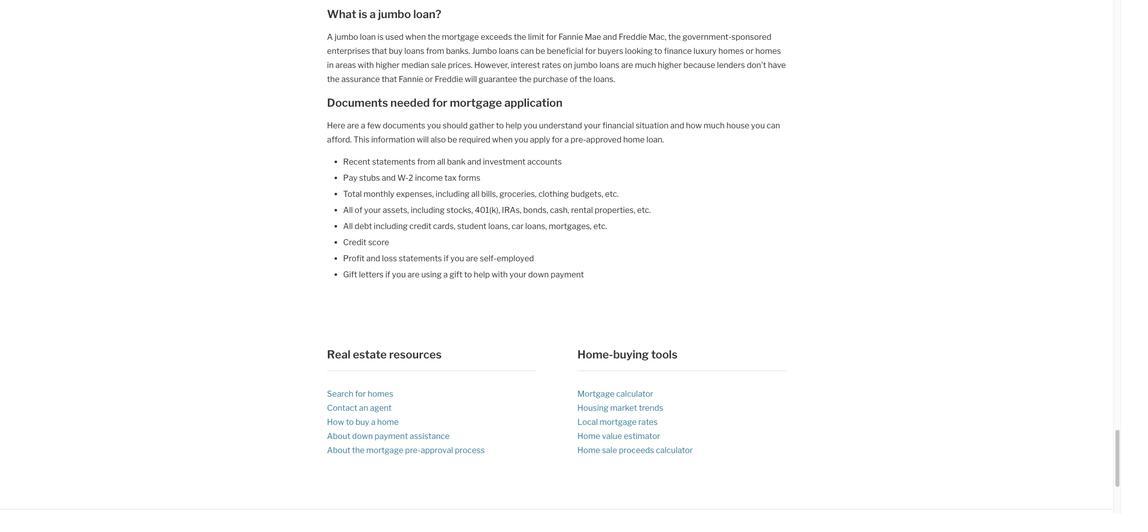 Task type: vqa. For each thing, say whether or not it's contained in the screenshot.
the topmost Fannie
yes



Task type: describe. For each thing, give the bounding box(es) containing it.
value
[[602, 432, 622, 441]]

documents needed for mortgage application
[[327, 96, 563, 109]]

this
[[354, 135, 370, 144]]

financial
[[603, 121, 634, 130]]

the inside search for homes contact an agent how to buy a home about down payment assistance about the mortgage pre-approval process
[[352, 446, 365, 456]]

pre- inside search for homes contact an agent how to buy a home about down payment assistance about the mortgage pre-approval process
[[405, 446, 421, 456]]

you down loss on the left of page
[[392, 270, 406, 280]]

0 vertical spatial that
[[372, 46, 387, 56]]

understand
[[539, 121, 583, 130]]

recent
[[343, 157, 371, 167]]

expenses,
[[396, 189, 434, 199]]

0 vertical spatial all
[[437, 157, 446, 167]]

a left gift
[[444, 270, 448, 280]]

1 higher from the left
[[376, 60, 400, 70]]

the down in
[[327, 74, 340, 84]]

the up finance
[[669, 32, 681, 42]]

loan
[[360, 32, 376, 42]]

what is a jumbo loan?
[[327, 7, 442, 20]]

0 vertical spatial jumbo
[[378, 7, 411, 20]]

bonds,
[[524, 205, 549, 215]]

1 vertical spatial your
[[364, 205, 381, 215]]

a inside search for homes contact an agent how to buy a home about down payment assistance about the mortgage pre-approval process
[[371, 418, 376, 427]]

search for homes contact an agent how to buy a home about down payment assistance about the mortgage pre-approval process
[[327, 389, 485, 456]]

2 horizontal spatial homes
[[756, 46, 782, 56]]

employed
[[497, 254, 534, 263]]

rates inside a jumbo loan is used when the mortgage exceeds the limit for fannie mae and freddie mac, the government-sponsored enterprises that buy loans from banks. jumbo loans can be beneficial for buyers looking to finance luxury homes or homes in areas with higher median sale prices. however, interest rates on jumbo loans are much higher because lenders don't have the assurance that fannie or freddie will guarantee the purchase of the loans.
[[542, 60, 562, 70]]

house
[[727, 121, 750, 130]]

gather
[[470, 121, 495, 130]]

to inside "here are a few documents you should gather to help you understand your financial situation and how much house you can afford. this information will also be required when you apply for a pre-approved home loan."
[[496, 121, 504, 130]]

here are a few documents you should gather to help you understand your financial situation and how much house you can afford. this information will also be required when you apply for a pre-approved home loan.
[[327, 121, 781, 144]]

to right gift
[[464, 270, 472, 280]]

are inside "here are a few documents you should gather to help you understand your financial situation and how much house you can afford. this information will also be required when you apply for a pre-approved home loan."
[[347, 121, 359, 130]]

1 horizontal spatial all
[[472, 189, 480, 199]]

0 horizontal spatial fannie
[[399, 74, 424, 84]]

because
[[684, 60, 716, 70]]

don't
[[747, 60, 767, 70]]

is inside a jumbo loan is used when the mortgage exceeds the limit for fannie mae and freddie mac, the government-sponsored enterprises that buy loans from banks. jumbo loans can be beneficial for buyers looking to finance luxury homes or homes in areas with higher median sale prices. however, interest rates on jumbo loans are much higher because lenders don't have the assurance that fannie or freddie will guarantee the purchase of the loans.
[[378, 32, 384, 42]]

your inside "here are a few documents you should gather to help you understand your financial situation and how much house you can afford. this information will also be required when you apply for a pre-approved home loan."
[[584, 121, 601, 130]]

1 horizontal spatial your
[[510, 270, 527, 280]]

you up also
[[427, 121, 441, 130]]

1 vertical spatial etc.
[[638, 205, 651, 215]]

afford.
[[327, 135, 352, 144]]

mac,
[[649, 32, 667, 42]]

clothing
[[539, 189, 569, 199]]

credit
[[343, 238, 367, 247]]

0 vertical spatial is
[[359, 7, 367, 20]]

approved
[[586, 135, 622, 144]]

loans.
[[594, 74, 616, 84]]

needed
[[391, 96, 430, 109]]

payment for your
[[551, 270, 584, 280]]

0 vertical spatial etc.
[[605, 189, 619, 199]]

and inside a jumbo loan is used when the mortgage exceeds the limit for fannie mae and freddie mac, the government-sponsored enterprises that buy loans from banks. jumbo loans can be beneficial for buyers looking to finance luxury homes or homes in areas with higher median sale prices. however, interest rates on jumbo loans are much higher because lenders don't have the assurance that fannie or freddie will guarantee the purchase of the loans.
[[603, 32, 617, 42]]

purchase
[[534, 74, 568, 84]]

contact
[[327, 404, 358, 413]]

gift
[[343, 270, 357, 280]]

1 vertical spatial including
[[411, 205, 445, 215]]

cards,
[[433, 222, 456, 231]]

what
[[327, 7, 357, 20]]

iras,
[[502, 205, 522, 215]]

loss
[[382, 254, 397, 263]]

and left loss on the left of page
[[366, 254, 380, 263]]

payment for about
[[375, 432, 408, 441]]

1 horizontal spatial with
[[492, 270, 508, 280]]

all for all debt including credit cards, student loans, car loans, mortgages, etc.
[[343, 222, 353, 231]]

required
[[459, 135, 491, 144]]

mortgage
[[578, 389, 615, 399]]

pay stubs and w-2 income tax forms
[[343, 173, 481, 183]]

you up the apply
[[524, 121, 538, 130]]

to inside a jumbo loan is used when the mortgage exceeds the limit for fannie mae and freddie mac, the government-sponsored enterprises that buy loans from banks. jumbo loans can be beneficial for buyers looking to finance luxury homes or homes in areas with higher median sale prices. however, interest rates on jumbo loans are much higher because lenders don't have the assurance that fannie or freddie will guarantee the purchase of the loans.
[[655, 46, 663, 56]]

1 horizontal spatial loans
[[499, 46, 519, 56]]

loan?
[[413, 7, 442, 20]]

the left loans. at the right of the page
[[580, 74, 592, 84]]

tools
[[652, 348, 678, 361]]

1 about from the top
[[327, 432, 351, 441]]

1 horizontal spatial if
[[444, 254, 449, 263]]

0 horizontal spatial jumbo
[[335, 32, 358, 42]]

about down payment assistance link
[[327, 432, 450, 441]]

rates inside 'mortgage calculator housing market trends local mortgage rates home value estimator home sale proceeds calculator'
[[639, 418, 658, 427]]

search for homes link
[[327, 389, 394, 399]]

home inside search for homes contact an agent how to buy a home about down payment assistance about the mortgage pre-approval process
[[377, 418, 399, 427]]

also
[[431, 135, 446, 144]]

are inside a jumbo loan is used when the mortgage exceeds the limit for fannie mae and freddie mac, the government-sponsored enterprises that buy loans from banks. jumbo loans can be beneficial for buyers looking to finance luxury homes or homes in areas with higher median sale prices. however, interest rates on jumbo loans are much higher because lenders don't have the assurance that fannie or freddie will guarantee the purchase of the loans.
[[622, 60, 634, 70]]

stubs
[[359, 173, 380, 183]]

sale inside 'mortgage calculator housing market trends local mortgage rates home value estimator home sale proceeds calculator'
[[602, 446, 617, 456]]

about the mortgage pre-approval process link
[[327, 446, 485, 456]]

assurance
[[342, 74, 380, 84]]

trends
[[639, 404, 664, 413]]

however,
[[475, 60, 509, 70]]

you left the apply
[[515, 135, 529, 144]]

be inside "here are a few documents you should gather to help you understand your financial situation and how much house you can afford. this information will also be required when you apply for a pre-approved home loan."
[[448, 135, 457, 144]]

and inside "here are a few documents you should gather to help you understand your financial situation and how much house you can afford. this information will also be required when you apply for a pre-approved home loan."
[[671, 121, 685, 130]]

can inside a jumbo loan is used when the mortgage exceeds the limit for fannie mae and freddie mac, the government-sponsored enterprises that buy loans from banks. jumbo loans can be beneficial for buyers looking to finance luxury homes or homes in areas with higher median sale prices. however, interest rates on jumbo loans are much higher because lenders don't have the assurance that fannie or freddie will guarantee the purchase of the loans.
[[521, 46, 534, 56]]

profit and loss statements if you are self-employed
[[343, 254, 534, 263]]

home value estimator link
[[578, 432, 661, 441]]

down for about
[[352, 432, 373, 441]]

finance
[[664, 46, 692, 56]]

1 vertical spatial calculator
[[656, 446, 693, 456]]

much inside "here are a few documents you should gather to help you understand your financial situation and how much house you can afford. this information will also be required when you apply for a pre-approved home loan."
[[704, 121, 725, 130]]

and left the 'w-'
[[382, 173, 396, 183]]

down for your
[[528, 270, 549, 280]]

monthly
[[364, 189, 395, 199]]

0 horizontal spatial loans
[[405, 46, 425, 56]]

for inside "here are a few documents you should gather to help you understand your financial situation and how much house you can afford. this information will also be required when you apply for a pre-approved home loan."
[[552, 135, 563, 144]]

cash,
[[550, 205, 570, 215]]

1 vertical spatial statements
[[399, 254, 442, 263]]

here
[[327, 121, 346, 130]]

score
[[368, 238, 389, 247]]

1 loans, from the left
[[489, 222, 510, 231]]

stocks,
[[447, 205, 473, 215]]

credit score
[[343, 238, 389, 247]]

mortgage up gather
[[450, 96, 502, 109]]

sponsored
[[732, 32, 772, 42]]

mae
[[585, 32, 602, 42]]

1 vertical spatial or
[[425, 74, 433, 84]]

w-
[[398, 173, 409, 183]]

all of your assets, including stocks, 401(k), iras, bonds, cash, rental properties, etc.
[[343, 205, 651, 215]]

resources
[[389, 348, 442, 361]]

home inside "here are a few documents you should gather to help you understand your financial situation and how much house you can afford. this information will also be required when you apply for a pre-approved home loan."
[[624, 135, 645, 144]]

will inside a jumbo loan is used when the mortgage exceeds the limit for fannie mae and freddie mac, the government-sponsored enterprises that buy loans from banks. jumbo loans can be beneficial for buyers looking to finance luxury homes or homes in areas with higher median sale prices. however, interest rates on jumbo loans are much higher because lenders don't have the assurance that fannie or freddie will guarantee the purchase of the loans.
[[465, 74, 477, 84]]

for inside search for homes contact an agent how to buy a home about down payment assistance about the mortgage pre-approval process
[[355, 389, 366, 399]]

median
[[402, 60, 430, 70]]

1 vertical spatial if
[[386, 270, 391, 280]]

total
[[343, 189, 362, 199]]

self-
[[480, 254, 497, 263]]

debt
[[355, 222, 372, 231]]

are left self-
[[466, 254, 478, 263]]

areas
[[336, 60, 356, 70]]

total monthly expenses, including all bills, groceries, clothing budgets, etc.
[[343, 189, 619, 199]]

the left 'limit'
[[514, 32, 527, 42]]

1 horizontal spatial or
[[746, 46, 754, 56]]

a jumbo loan is used when the mortgage exceeds the limit for fannie mae and freddie mac, the government-sponsored enterprises that buy loans from banks. jumbo loans can be beneficial for buyers looking to finance luxury homes or homes in areas with higher median sale prices. however, interest rates on jumbo loans are much higher because lenders don't have the assurance that fannie or freddie will guarantee the purchase of the loans.
[[327, 32, 786, 84]]

in
[[327, 60, 334, 70]]

2 vertical spatial jumbo
[[575, 60, 598, 70]]

2
[[409, 173, 414, 183]]

forms
[[458, 173, 481, 183]]

how to buy a home link
[[327, 418, 399, 427]]

will inside "here are a few documents you should gather to help you understand your financial situation and how much house you can afford. this information will also be required when you apply for a pre-approved home loan."
[[417, 135, 429, 144]]

budgets,
[[571, 189, 604, 199]]

all debt including credit cards, student loans, car loans, mortgages, etc.
[[343, 222, 607, 231]]

help for with
[[474, 270, 490, 280]]

the down loan?
[[428, 32, 440, 42]]

interest
[[511, 60, 540, 70]]

a down understand
[[565, 135, 569, 144]]

1 vertical spatial that
[[382, 74, 397, 84]]

from inside a jumbo loan is used when the mortgage exceeds the limit for fannie mae and freddie mac, the government-sponsored enterprises that buy loans from banks. jumbo loans can be beneficial for buyers looking to finance luxury homes or homes in areas with higher median sale prices. however, interest rates on jumbo loans are much higher because lenders don't have the assurance that fannie or freddie will guarantee the purchase of the loans.
[[426, 46, 445, 56]]



Task type: locate. For each thing, give the bounding box(es) containing it.
you right house
[[752, 121, 765, 130]]

0 vertical spatial freddie
[[619, 32, 647, 42]]

is
[[359, 7, 367, 20], [378, 32, 384, 42]]

home up about down payment assistance link on the left of page
[[377, 418, 399, 427]]

to right gather
[[496, 121, 504, 130]]

home-buying tools
[[578, 348, 678, 361]]

etc. up the properties,
[[605, 189, 619, 199]]

0 horizontal spatial higher
[[376, 60, 400, 70]]

down down employed
[[528, 270, 549, 280]]

1 vertical spatial fannie
[[399, 74, 424, 84]]

2 about from the top
[[327, 446, 351, 456]]

statements up the 'w-'
[[372, 157, 416, 167]]

proceeds
[[619, 446, 655, 456]]

0 vertical spatial home
[[578, 432, 601, 441]]

loans up median
[[405, 46, 425, 56]]

tax
[[445, 173, 457, 183]]

0 horizontal spatial down
[[352, 432, 373, 441]]

used
[[386, 32, 404, 42]]

you up gift
[[451, 254, 465, 263]]

0 horizontal spatial pre-
[[405, 446, 421, 456]]

0 vertical spatial including
[[436, 189, 470, 199]]

1 horizontal spatial payment
[[551, 270, 584, 280]]

home
[[624, 135, 645, 144], [377, 418, 399, 427]]

0 vertical spatial sale
[[431, 60, 446, 70]]

0 horizontal spatial freddie
[[435, 74, 463, 84]]

1 horizontal spatial pre-
[[571, 135, 587, 144]]

0 vertical spatial about
[[327, 432, 351, 441]]

0 horizontal spatial payment
[[375, 432, 408, 441]]

local
[[578, 418, 598, 427]]

help for you
[[506, 121, 522, 130]]

sale inside a jumbo loan is used when the mortgage exceeds the limit for fannie mae and freddie mac, the government-sponsored enterprises that buy loans from banks. jumbo loans can be beneficial for buyers looking to finance luxury homes or homes in areas with higher median sale prices. however, interest rates on jumbo loans are much higher because lenders don't have the assurance that fannie or freddie will guarantee the purchase of the loans.
[[431, 60, 446, 70]]

pre- down assistance
[[405, 446, 421, 456]]

1 horizontal spatial of
[[570, 74, 578, 84]]

0 vertical spatial rates
[[542, 60, 562, 70]]

estate
[[353, 348, 387, 361]]

1 horizontal spatial much
[[704, 121, 725, 130]]

all
[[343, 205, 353, 215], [343, 222, 353, 231]]

1 vertical spatial payment
[[375, 432, 408, 441]]

0 horizontal spatial your
[[364, 205, 381, 215]]

jumbo up enterprises
[[335, 32, 358, 42]]

have
[[768, 60, 786, 70]]

are up this
[[347, 121, 359, 130]]

much inside a jumbo loan is used when the mortgage exceeds the limit for fannie mae and freddie mac, the government-sponsored enterprises that buy loans from banks. jumbo loans can be beneficial for buyers looking to finance luxury homes or homes in areas with higher median sale prices. however, interest rates on jumbo loans are much higher because lenders don't have the assurance that fannie or freddie will guarantee the purchase of the loans.
[[635, 60, 656, 70]]

with inside a jumbo loan is used when the mortgage exceeds the limit for fannie mae and freddie mac, the government-sponsored enterprises that buy loans from banks. jumbo loans can be beneficial for buyers looking to finance luxury homes or homes in areas with higher median sale prices. however, interest rates on jumbo loans are much higher because lenders don't have the assurance that fannie or freddie will guarantee the purchase of the loans.
[[358, 60, 374, 70]]

higher down finance
[[658, 60, 682, 70]]

the down the how to buy a home link
[[352, 446, 365, 456]]

with down self-
[[492, 270, 508, 280]]

0 vertical spatial buy
[[389, 46, 403, 56]]

exceeds
[[481, 32, 512, 42]]

1 horizontal spatial freddie
[[619, 32, 647, 42]]

2 loans, from the left
[[526, 222, 547, 231]]

much down looking
[[635, 60, 656, 70]]

0 vertical spatial or
[[746, 46, 754, 56]]

of
[[570, 74, 578, 84], [355, 205, 363, 215]]

be right also
[[448, 135, 457, 144]]

rates down trends
[[639, 418, 658, 427]]

1 all from the top
[[343, 205, 353, 215]]

0 vertical spatial pre-
[[571, 135, 587, 144]]

0 vertical spatial help
[[506, 121, 522, 130]]

estimator
[[624, 432, 661, 441]]

1 horizontal spatial sale
[[602, 446, 617, 456]]

of down 'on'
[[570, 74, 578, 84]]

0 horizontal spatial loans,
[[489, 222, 510, 231]]

loan.
[[647, 135, 664, 144]]

home-
[[578, 348, 614, 361]]

fannie up beneficial
[[559, 32, 583, 42]]

from left banks. in the top left of the page
[[426, 46, 445, 56]]

your down monthly
[[364, 205, 381, 215]]

1 vertical spatial home
[[578, 446, 601, 456]]

bank
[[447, 157, 466, 167]]

when right used
[[406, 32, 426, 42]]

or down sponsored
[[746, 46, 754, 56]]

0 horizontal spatial is
[[359, 7, 367, 20]]

1 vertical spatial down
[[352, 432, 373, 441]]

a
[[327, 32, 333, 42]]

or down median
[[425, 74, 433, 84]]

documents
[[327, 96, 388, 109]]

properties,
[[595, 205, 636, 215]]

for down mae
[[585, 46, 596, 56]]

0 vertical spatial calculator
[[617, 389, 654, 399]]

the
[[428, 32, 440, 42], [514, 32, 527, 42], [669, 32, 681, 42], [327, 74, 340, 84], [519, 74, 532, 84], [580, 74, 592, 84], [352, 446, 365, 456]]

all left bank
[[437, 157, 446, 167]]

with up assurance
[[358, 60, 374, 70]]

2 horizontal spatial loans
[[600, 60, 620, 70]]

jumbo right 'on'
[[575, 60, 598, 70]]

1 vertical spatial of
[[355, 205, 363, 215]]

freddie up looking
[[619, 32, 647, 42]]

for right 'limit'
[[546, 32, 557, 42]]

a up loan
[[370, 7, 376, 20]]

1 vertical spatial sale
[[602, 446, 617, 456]]

can
[[521, 46, 534, 56], [767, 121, 781, 130]]

2 home from the top
[[578, 446, 601, 456]]

pre-
[[571, 135, 587, 144], [405, 446, 421, 456]]

1 horizontal spatial homes
[[719, 46, 744, 56]]

1 horizontal spatial be
[[536, 46, 545, 56]]

student
[[458, 222, 487, 231]]

1 horizontal spatial will
[[465, 74, 477, 84]]

buy down an
[[356, 418, 370, 427]]

mortgages,
[[549, 222, 592, 231]]

mortgage inside search for homes contact an agent how to buy a home about down payment assistance about the mortgage pre-approval process
[[367, 446, 404, 456]]

0 vertical spatial much
[[635, 60, 656, 70]]

calculator down the estimator
[[656, 446, 693, 456]]

mortgage up banks. in the top left of the page
[[442, 32, 479, 42]]

2 all from the top
[[343, 222, 353, 231]]

that
[[372, 46, 387, 56], [382, 74, 397, 84]]

calculator up market
[[617, 389, 654, 399]]

jumbo up used
[[378, 7, 411, 20]]

will down prices.
[[465, 74, 477, 84]]

homes inside search for homes contact an agent how to buy a home about down payment assistance about the mortgage pre-approval process
[[368, 389, 394, 399]]

information
[[371, 135, 415, 144]]

banks.
[[446, 46, 470, 56]]

letters
[[359, 270, 384, 280]]

buy inside search for homes contact an agent how to buy a home about down payment assistance about the mortgage pre-approval process
[[356, 418, 370, 427]]

lenders
[[717, 60, 746, 70]]

statements up using
[[399, 254, 442, 263]]

0 horizontal spatial or
[[425, 74, 433, 84]]

loans down buyers
[[600, 60, 620, 70]]

2 higher from the left
[[658, 60, 682, 70]]

bills,
[[482, 189, 498, 199]]

etc. right the properties,
[[638, 205, 651, 215]]

help
[[506, 121, 522, 130], [474, 270, 490, 280]]

market
[[611, 404, 638, 413]]

beneficial
[[547, 46, 584, 56]]

apply
[[530, 135, 551, 144]]

an
[[359, 404, 368, 413]]

luxury
[[694, 46, 717, 56]]

0 vertical spatial all
[[343, 205, 353, 215]]

0 horizontal spatial much
[[635, 60, 656, 70]]

including up credit
[[411, 205, 445, 215]]

if
[[444, 254, 449, 263], [386, 270, 391, 280]]

a
[[370, 7, 376, 20], [361, 121, 366, 130], [565, 135, 569, 144], [444, 270, 448, 280], [371, 418, 376, 427]]

buy inside a jumbo loan is used when the mortgage exceeds the limit for fannie mae and freddie mac, the government-sponsored enterprises that buy loans from banks. jumbo loans can be beneficial for buyers looking to finance luxury homes or homes in areas with higher median sale prices. however, interest rates on jumbo loans are much higher because lenders don't have the assurance that fannie or freddie will guarantee the purchase of the loans.
[[389, 46, 403, 56]]

1 horizontal spatial is
[[378, 32, 384, 42]]

0 horizontal spatial help
[[474, 270, 490, 280]]

and
[[603, 32, 617, 42], [671, 121, 685, 130], [468, 157, 482, 167], [382, 173, 396, 183], [366, 254, 380, 263]]

government-
[[683, 32, 732, 42]]

1 vertical spatial home
[[377, 418, 399, 427]]

to inside search for homes contact an agent how to buy a home about down payment assistance about the mortgage pre-approval process
[[346, 418, 354, 427]]

0 vertical spatial be
[[536, 46, 545, 56]]

1 vertical spatial all
[[343, 222, 353, 231]]

and up buyers
[[603, 32, 617, 42]]

limit
[[528, 32, 545, 42]]

when inside a jumbo loan is used when the mortgage exceeds the limit for fannie mae and freddie mac, the government-sponsored enterprises that buy loans from banks. jumbo loans can be beneficial for buyers looking to finance luxury homes or homes in areas with higher median sale prices. however, interest rates on jumbo loans are much higher because lenders don't have the assurance that fannie or freddie will guarantee the purchase of the loans.
[[406, 32, 426, 42]]

0 vertical spatial of
[[570, 74, 578, 84]]

enterprises
[[327, 46, 370, 56]]

using
[[422, 270, 442, 280]]

income
[[415, 173, 443, 183]]

1 horizontal spatial fannie
[[559, 32, 583, 42]]

pre- down understand
[[571, 135, 587, 144]]

homes up agent
[[368, 389, 394, 399]]

a down agent
[[371, 418, 376, 427]]

1 vertical spatial all
[[472, 189, 480, 199]]

real estate resources
[[327, 348, 442, 361]]

1 vertical spatial help
[[474, 270, 490, 280]]

0 horizontal spatial all
[[437, 157, 446, 167]]

1 vertical spatial much
[[704, 121, 725, 130]]

will
[[465, 74, 477, 84], [417, 135, 429, 144]]

that right assurance
[[382, 74, 397, 84]]

0 vertical spatial can
[[521, 46, 534, 56]]

recent statements from all bank and investment accounts
[[343, 157, 562, 167]]

much right how
[[704, 121, 725, 130]]

are
[[622, 60, 634, 70], [347, 121, 359, 130], [466, 254, 478, 263], [408, 270, 420, 280]]

2 vertical spatial your
[[510, 270, 527, 280]]

including down assets,
[[374, 222, 408, 231]]

credit
[[410, 222, 432, 231]]

1 vertical spatial buy
[[356, 418, 370, 427]]

1 vertical spatial can
[[767, 121, 781, 130]]

mortgage up home value estimator link
[[600, 418, 637, 427]]

can inside "here are a few documents you should gather to help you understand your financial situation and how much house you can afford. this information will also be required when you apply for a pre-approved home loan."
[[767, 121, 781, 130]]

and up "forms"
[[468, 157, 482, 167]]

of up debt
[[355, 205, 363, 215]]

pre- inside "here are a few documents you should gather to help you understand your financial situation and how much house you can afford. this information will also be required when you apply for a pre-approved home loan."
[[571, 135, 587, 144]]

1 vertical spatial jumbo
[[335, 32, 358, 42]]

be inside a jumbo loan is used when the mortgage exceeds the limit for fannie mae and freddie mac, the government-sponsored enterprises that buy loans from banks. jumbo loans can be beneficial for buyers looking to finance luxury homes or homes in areas with higher median sale prices. however, interest rates on jumbo loans are much higher because lenders don't have the assurance that fannie or freddie will guarantee the purchase of the loans.
[[536, 46, 545, 56]]

higher left median
[[376, 60, 400, 70]]

process
[[455, 446, 485, 456]]

down inside search for homes contact an agent how to buy a home about down payment assistance about the mortgage pre-approval process
[[352, 432, 373, 441]]

application
[[505, 96, 563, 109]]

are left using
[[408, 270, 420, 280]]

will left also
[[417, 135, 429, 144]]

loans down the exceeds
[[499, 46, 519, 56]]

down down the how to buy a home link
[[352, 432, 373, 441]]

calculator
[[617, 389, 654, 399], [656, 446, 693, 456]]

2 horizontal spatial your
[[584, 121, 601, 130]]

payment inside search for homes contact an agent how to buy a home about down payment assistance about the mortgage pre-approval process
[[375, 432, 408, 441]]

payment down the mortgages,
[[551, 270, 584, 280]]

guarantee
[[479, 74, 518, 84]]

is right what
[[359, 7, 367, 20]]

0 horizontal spatial can
[[521, 46, 534, 56]]

1 horizontal spatial home
[[624, 135, 645, 144]]

of inside a jumbo loan is used when the mortgage exceeds the limit for fannie mae and freddie mac, the government-sponsored enterprises that buy loans from banks. jumbo loans can be beneficial for buyers looking to finance luxury homes or homes in areas with higher median sale prices. however, interest rates on jumbo loans are much higher because lenders don't have the assurance that fannie or freddie will guarantee the purchase of the loans.
[[570, 74, 578, 84]]

for up should on the left of the page
[[432, 96, 448, 109]]

0 vertical spatial home
[[624, 135, 645, 144]]

the down interest at left top
[[519, 74, 532, 84]]

are down looking
[[622, 60, 634, 70]]

for
[[546, 32, 557, 42], [585, 46, 596, 56], [432, 96, 448, 109], [552, 135, 563, 144], [355, 389, 366, 399]]

0 vertical spatial payment
[[551, 270, 584, 280]]

1 vertical spatial from
[[417, 157, 436, 167]]

2 vertical spatial including
[[374, 222, 408, 231]]

rates up purchase
[[542, 60, 562, 70]]

prices.
[[448, 60, 473, 70]]

car
[[512, 222, 524, 231]]

1 horizontal spatial rates
[[639, 418, 658, 427]]

1 vertical spatial pre-
[[405, 446, 421, 456]]

sale left prices.
[[431, 60, 446, 70]]

0 vertical spatial statements
[[372, 157, 416, 167]]

including down tax
[[436, 189, 470, 199]]

mortgage calculator link
[[578, 389, 654, 399]]

be down 'limit'
[[536, 46, 545, 56]]

buyers
[[598, 46, 624, 56]]

when inside "here are a few documents you should gather to help you understand your financial situation and how much house you can afford. this information will also be required when you apply for a pre-approved home loan."
[[492, 135, 513, 144]]

1 vertical spatial is
[[378, 32, 384, 42]]

help inside "here are a few documents you should gather to help you understand your financial situation and how much house you can afford. this information will also be required when you apply for a pre-approved home loan."
[[506, 121, 522, 130]]

gift letters if you are using a gift to help with your down payment
[[343, 270, 584, 280]]

for up contact an agent link
[[355, 389, 366, 399]]

can right house
[[767, 121, 781, 130]]

to down mac, at the right top of the page
[[655, 46, 663, 56]]

can up interest at left top
[[521, 46, 534, 56]]

search
[[327, 389, 354, 399]]

housing market trends link
[[578, 404, 664, 413]]

1 home from the top
[[578, 432, 601, 441]]

1 vertical spatial freddie
[[435, 74, 463, 84]]

all left debt
[[343, 222, 353, 231]]

2 vertical spatial etc.
[[594, 222, 607, 231]]

etc. down the properties,
[[594, 222, 607, 231]]

homes up lenders
[[719, 46, 744, 56]]

if down loss on the left of page
[[386, 270, 391, 280]]

buying
[[614, 348, 649, 361]]

0 horizontal spatial of
[[355, 205, 363, 215]]

0 horizontal spatial will
[[417, 135, 429, 144]]

help down application
[[506, 121, 522, 130]]

that down loan
[[372, 46, 387, 56]]

2 horizontal spatial jumbo
[[575, 60, 598, 70]]

when
[[406, 32, 426, 42], [492, 135, 513, 144]]

1 vertical spatial with
[[492, 270, 508, 280]]

gift
[[450, 270, 463, 280]]

looking
[[625, 46, 653, 56]]

loans, down bonds,
[[526, 222, 547, 231]]

jumbo
[[472, 46, 497, 56]]

higher
[[376, 60, 400, 70], [658, 60, 682, 70]]

1 vertical spatial be
[[448, 135, 457, 144]]

you
[[427, 121, 441, 130], [524, 121, 538, 130], [752, 121, 765, 130], [515, 135, 529, 144], [451, 254, 465, 263], [392, 270, 406, 280]]

all for all of your assets, including stocks, 401(k), iras, bonds, cash, rental properties, etc.
[[343, 205, 353, 215]]

1 vertical spatial about
[[327, 446, 351, 456]]

from up income
[[417, 157, 436, 167]]

assets,
[[383, 205, 409, 215]]

etc.
[[605, 189, 619, 199], [638, 205, 651, 215], [594, 222, 607, 231]]

all left bills,
[[472, 189, 480, 199]]

assistance
[[410, 432, 450, 441]]

0 horizontal spatial when
[[406, 32, 426, 42]]

when up investment
[[492, 135, 513, 144]]

0 horizontal spatial with
[[358, 60, 374, 70]]

mortgage
[[442, 32, 479, 42], [450, 96, 502, 109], [600, 418, 637, 427], [367, 446, 404, 456]]

real
[[327, 348, 351, 361]]

1 horizontal spatial buy
[[389, 46, 403, 56]]

0 horizontal spatial buy
[[356, 418, 370, 427]]

loans, down all of your assets, including stocks, 401(k), iras, bonds, cash, rental properties, etc.
[[489, 222, 510, 231]]

mortgage down about down payment assistance link on the left of page
[[367, 446, 404, 456]]

mortgage inside a jumbo loan is used when the mortgage exceeds the limit for fannie mae and freddie mac, the government-sponsored enterprises that buy loans from banks. jumbo loans can be beneficial for buyers looking to finance luxury homes or homes in areas with higher median sale prices. however, interest rates on jumbo loans are much higher because lenders don't have the assurance that fannie or freddie will guarantee the purchase of the loans.
[[442, 32, 479, 42]]

freddie down prices.
[[435, 74, 463, 84]]

1 horizontal spatial down
[[528, 270, 549, 280]]

mortgage inside 'mortgage calculator housing market trends local mortgage rates home value estimator home sale proceeds calculator'
[[600, 418, 637, 427]]

0 horizontal spatial be
[[448, 135, 457, 144]]

0 horizontal spatial if
[[386, 270, 391, 280]]

0 horizontal spatial calculator
[[617, 389, 654, 399]]

your up approved
[[584, 121, 601, 130]]

0 vertical spatial down
[[528, 270, 549, 280]]

buy down used
[[389, 46, 403, 56]]

a left few
[[361, 121, 366, 130]]

fannie down median
[[399, 74, 424, 84]]



